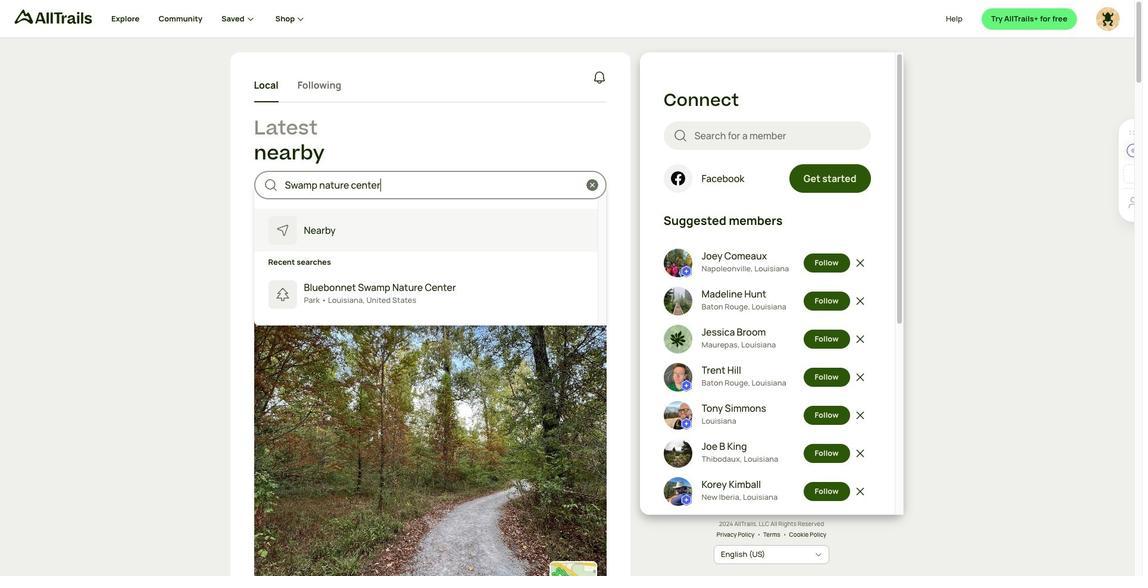 Task type: locate. For each thing, give the bounding box(es) containing it.
2 dismiss image from the top
[[855, 334, 867, 346]]

2 vertical spatial dismiss image
[[855, 486, 867, 498]]

dismiss image for 'jessica broom' icon
[[855, 334, 867, 346]]

navigate next image
[[582, 437, 593, 449]]

ryan bjornson image
[[254, 228, 283, 257]]

clear image
[[585, 178, 599, 192]]

4 dismiss image from the top
[[855, 410, 867, 422]]

tab list
[[254, 69, 342, 102]]

0 vertical spatial dismiss image
[[855, 257, 867, 269]]

1 dismiss image from the top
[[855, 296, 867, 307]]

trent hill image
[[664, 363, 692, 392]]

navigate previous image
[[267, 437, 279, 449]]

joe b king image
[[664, 440, 692, 468]]

1 vertical spatial dismiss image
[[855, 448, 867, 460]]

1 dismiss image from the top
[[855, 257, 867, 269]]

dismiss image
[[855, 296, 867, 307], [855, 334, 867, 346], [855, 372, 867, 384], [855, 410, 867, 422]]

Search for a member field
[[695, 128, 861, 143]]

dialog
[[0, 0, 1143, 576]]

joey comeaux image
[[664, 249, 692, 278]]

3 dismiss image from the top
[[855, 372, 867, 384]]

notifications image
[[592, 70, 607, 84]]

None search field
[[664, 121, 871, 150], [254, 171, 607, 326], [254, 171, 607, 326]]

dismiss image
[[855, 257, 867, 269], [855, 448, 867, 460], [855, 486, 867, 498]]

2 dismiss image from the top
[[855, 448, 867, 460]]

dismiss image for the joey comeaux icon
[[855, 257, 867, 269]]

3 dismiss image from the top
[[855, 486, 867, 498]]



Task type: describe. For each thing, give the bounding box(es) containing it.
jessica broom image
[[664, 325, 692, 354]]

dismiss image for korey kimball image
[[855, 486, 867, 498]]

dismiss image for joe b king "icon"
[[855, 448, 867, 460]]

Search by destination field
[[285, 178, 579, 192]]

james image
[[1096, 7, 1120, 31]]

more options image
[[590, 241, 602, 253]]

madeline hunt image
[[664, 287, 692, 316]]

dismiss image for madeline hunt image
[[855, 296, 867, 307]]

cookie consent banner dialog
[[14, 520, 1120, 562]]

tony simmons image
[[664, 402, 692, 430]]

icon image
[[664, 164, 692, 193]]

dismiss image for tony simmons image
[[855, 410, 867, 422]]

korey kimball image
[[664, 478, 692, 506]]

none search field the search for a member
[[664, 121, 871, 150]]

dismiss image for trent hill 'icon'
[[855, 372, 867, 384]]



Task type: vqa. For each thing, say whether or not it's contained in the screenshot.
first OpenStreetMap from right
no



